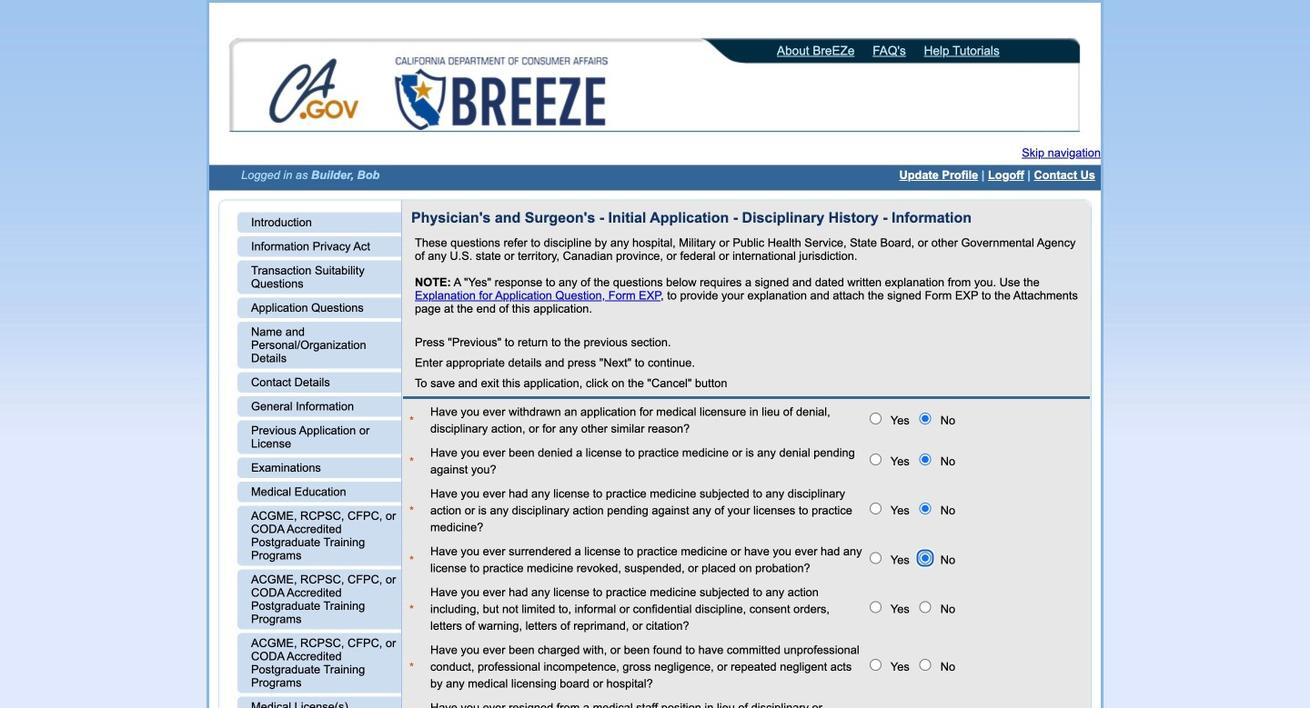 Task type: vqa. For each thing, say whether or not it's contained in the screenshot.
  radio
yes



Task type: locate. For each thing, give the bounding box(es) containing it.
ca.gov image
[[268, 57, 361, 128]]

  radio
[[920, 454, 932, 466], [870, 503, 882, 515], [870, 553, 882, 564], [920, 553, 932, 564], [920, 602, 932, 614]]

  radio
[[870, 413, 882, 425], [920, 413, 932, 425], [870, 454, 882, 466], [920, 503, 932, 515], [870, 602, 882, 614], [870, 660, 882, 672], [920, 660, 932, 672]]



Task type: describe. For each thing, give the bounding box(es) containing it.
state of california breeze image
[[391, 57, 611, 130]]



